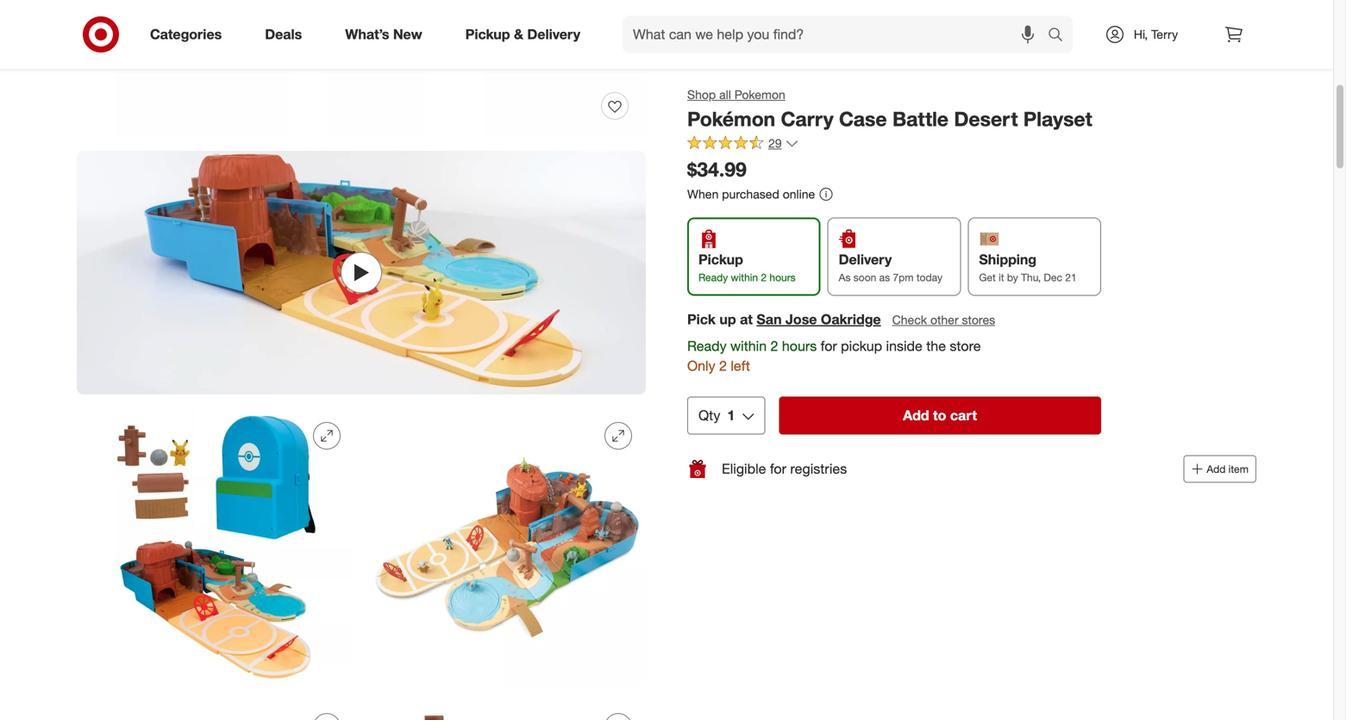 Task type: vqa. For each thing, say whether or not it's contained in the screenshot.
the topmost Ready
yes



Task type: locate. For each thing, give the bounding box(es) containing it.
1 vertical spatial for
[[770, 461, 786, 478]]

add item
[[1207, 463, 1249, 476]]

hours up pick up at san jose oakridge at right top
[[770, 271, 796, 284]]

hours down jose
[[782, 338, 817, 355]]

today
[[917, 271, 943, 284]]

What can we help you find? suggestions appear below search field
[[623, 16, 1052, 53]]

pok&#233;mon carry case battle desert playset, 2 of 21, play video image
[[77, 151, 646, 395]]

registries
[[790, 461, 847, 478]]

pokemon
[[734, 87, 785, 102]]

all
[[719, 87, 731, 102]]

for down san jose oakridge button
[[821, 338, 837, 355]]

1 horizontal spatial delivery
[[839, 251, 892, 268]]

delivery
[[527, 26, 580, 43], [839, 251, 892, 268]]

shipping
[[979, 251, 1037, 268]]

pickup left &
[[465, 26, 510, 43]]

pickup for &
[[465, 26, 510, 43]]

add left item in the bottom right of the page
[[1207, 463, 1226, 476]]

add inside button
[[903, 407, 929, 424]]

to
[[933, 407, 946, 424]]

0 horizontal spatial 2
[[719, 358, 727, 375]]

as
[[879, 271, 890, 284]]

within
[[731, 271, 758, 284], [730, 338, 767, 355]]

0 horizontal spatial pickup
[[465, 26, 510, 43]]

within up left
[[730, 338, 767, 355]]

ready
[[698, 271, 728, 284], [687, 338, 727, 355]]

pickup for ready
[[698, 251, 743, 268]]

0 vertical spatial for
[[821, 338, 837, 355]]

shop all pokemon pokémon carry case battle desert playset
[[687, 87, 1092, 131]]

for
[[821, 338, 837, 355], [770, 461, 786, 478]]

categories
[[150, 26, 222, 43]]

0 vertical spatial delivery
[[527, 26, 580, 43]]

pickup inside 'pickup ready within 2 hours'
[[698, 251, 743, 268]]

2 left left
[[719, 358, 727, 375]]

0 vertical spatial pickup
[[465, 26, 510, 43]]

pok&#233;mon carry case battle desert playset, 4 of 21 image
[[368, 409, 646, 687]]

stores
[[962, 313, 995, 328]]

2
[[761, 271, 767, 284], [771, 338, 778, 355], [719, 358, 727, 375]]

pickup up up
[[698, 251, 743, 268]]

as
[[839, 271, 851, 284]]

1 within from the top
[[731, 271, 758, 284]]

0 vertical spatial ready
[[698, 271, 728, 284]]

1 vertical spatial within
[[730, 338, 767, 355]]

when
[[687, 187, 719, 202]]

carry
[[781, 107, 834, 131]]

pickup & delivery
[[465, 26, 580, 43]]

cart
[[950, 407, 977, 424]]

search button
[[1040, 16, 1081, 57]]

san
[[757, 311, 782, 328]]

pick
[[687, 311, 716, 328]]

delivery right &
[[527, 26, 580, 43]]

2 vertical spatial 2
[[719, 358, 727, 375]]

0 vertical spatial hours
[[770, 271, 796, 284]]

pok&#233;mon carry case battle desert playset, 6 of 21 image
[[368, 700, 646, 721]]

eligible
[[722, 461, 766, 478]]

1 vertical spatial hours
[[782, 338, 817, 355]]

2 down san
[[771, 338, 778, 355]]

1 vertical spatial 2
[[771, 338, 778, 355]]

terry
[[1151, 27, 1178, 42]]

get
[[979, 271, 996, 284]]

deals
[[265, 26, 302, 43]]

1 vertical spatial delivery
[[839, 251, 892, 268]]

add
[[903, 407, 929, 424], [1207, 463, 1226, 476]]

0 vertical spatial add
[[903, 407, 929, 424]]

1 horizontal spatial add
[[1207, 463, 1226, 476]]

hours
[[770, 271, 796, 284], [782, 338, 817, 355]]

ready up only
[[687, 338, 727, 355]]

for right eligible at the bottom right of the page
[[770, 461, 786, 478]]

add left "to"
[[903, 407, 929, 424]]

hi,
[[1134, 27, 1148, 42]]

1 horizontal spatial pickup
[[698, 251, 743, 268]]

what's new
[[345, 26, 422, 43]]

by
[[1007, 271, 1018, 284]]

add inside button
[[1207, 463, 1226, 476]]

2 inside 'pickup ready within 2 hours'
[[761, 271, 767, 284]]

within up at
[[731, 271, 758, 284]]

pickup
[[465, 26, 510, 43], [698, 251, 743, 268]]

2 up san
[[761, 271, 767, 284]]

eligible for registries
[[722, 461, 847, 478]]

1 horizontal spatial for
[[821, 338, 837, 355]]

1 horizontal spatial 2
[[761, 271, 767, 284]]

1 vertical spatial ready
[[687, 338, 727, 355]]

0 vertical spatial 2
[[761, 271, 767, 284]]

0 horizontal spatial add
[[903, 407, 929, 424]]

1 vertical spatial pickup
[[698, 251, 743, 268]]

ready within 2 hours for pickup inside the store only 2 left
[[687, 338, 981, 375]]

search
[[1040, 28, 1081, 44]]

pickup
[[841, 338, 882, 355]]

delivery up "soon"
[[839, 251, 892, 268]]

2 within from the top
[[730, 338, 767, 355]]

battle
[[892, 107, 949, 131]]

0 horizontal spatial delivery
[[527, 26, 580, 43]]

playset
[[1023, 107, 1092, 131]]

item
[[1229, 463, 1249, 476]]

ready up pick
[[698, 271, 728, 284]]

0 vertical spatial within
[[731, 271, 758, 284]]

when purchased online
[[687, 187, 815, 202]]

at
[[740, 311, 753, 328]]

0 horizontal spatial for
[[770, 461, 786, 478]]

check other stores
[[892, 313, 995, 328]]

jose
[[786, 311, 817, 328]]

categories link
[[135, 16, 243, 53]]

2 horizontal spatial 2
[[771, 338, 778, 355]]

1 vertical spatial add
[[1207, 463, 1226, 476]]



Task type: describe. For each thing, give the bounding box(es) containing it.
add for add to cart
[[903, 407, 929, 424]]

check other stores button
[[891, 311, 996, 330]]

online
[[783, 187, 815, 202]]

it
[[999, 271, 1004, 284]]

check
[[892, 313, 927, 328]]

ready inside ready within 2 hours for pickup inside the store only 2 left
[[687, 338, 727, 355]]

only
[[687, 358, 715, 375]]

inside
[[886, 338, 923, 355]]

what's
[[345, 26, 389, 43]]

within inside ready within 2 hours for pickup inside the store only 2 left
[[730, 338, 767, 355]]

add to cart button
[[779, 397, 1101, 435]]

$34.99
[[687, 158, 747, 182]]

pickup ready within 2 hours
[[698, 251, 796, 284]]

purchased
[[722, 187, 779, 202]]

add for add item
[[1207, 463, 1226, 476]]

&
[[514, 26, 523, 43]]

other
[[930, 313, 959, 328]]

1
[[727, 407, 735, 424]]

pickup & delivery link
[[451, 16, 602, 53]]

up
[[720, 311, 736, 328]]

san jose oakridge button
[[757, 310, 881, 330]]

pick up at san jose oakridge
[[687, 311, 881, 328]]

pok&#233;mon carry case battle desert playset, 5 of 21 image
[[77, 700, 354, 721]]

case
[[839, 107, 887, 131]]

within inside 'pickup ready within 2 hours'
[[731, 271, 758, 284]]

ready inside 'pickup ready within 2 hours'
[[698, 271, 728, 284]]

shipping get it by thu, dec 21
[[979, 251, 1077, 284]]

29
[[768, 136, 782, 151]]

delivery inside delivery as soon as 7pm today
[[839, 251, 892, 268]]

shop
[[687, 87, 716, 102]]

for inside ready within 2 hours for pickup inside the store only 2 left
[[821, 338, 837, 355]]

left
[[731, 358, 750, 375]]

store
[[950, 338, 981, 355]]

qty
[[698, 407, 720, 424]]

qty 1
[[698, 407, 735, 424]]

hi, terry
[[1134, 27, 1178, 42]]

thu,
[[1021, 271, 1041, 284]]

delivery as soon as 7pm today
[[839, 251, 943, 284]]

pok&#233;mon carry case battle desert playset, 3 of 21 image
[[77, 409, 354, 687]]

21
[[1065, 271, 1077, 284]]

desert
[[954, 107, 1018, 131]]

oakridge
[[821, 311, 881, 328]]

hours inside ready within 2 hours for pickup inside the store only 2 left
[[782, 338, 817, 355]]

29 link
[[687, 135, 799, 155]]

deals link
[[250, 16, 324, 53]]

delivery inside 'pickup & delivery' link
[[527, 26, 580, 43]]

7pm
[[893, 271, 914, 284]]

what's new link
[[330, 16, 444, 53]]

add item button
[[1183, 456, 1256, 483]]

hours inside 'pickup ready within 2 hours'
[[770, 271, 796, 284]]

new
[[393, 26, 422, 43]]

pok&#233;mon carry case battle desert playset, 1 of 21 image
[[77, 0, 646, 137]]

add to cart
[[903, 407, 977, 424]]

dec
[[1044, 271, 1062, 284]]

pokémon
[[687, 107, 775, 131]]

the
[[926, 338, 946, 355]]

soon
[[854, 271, 876, 284]]



